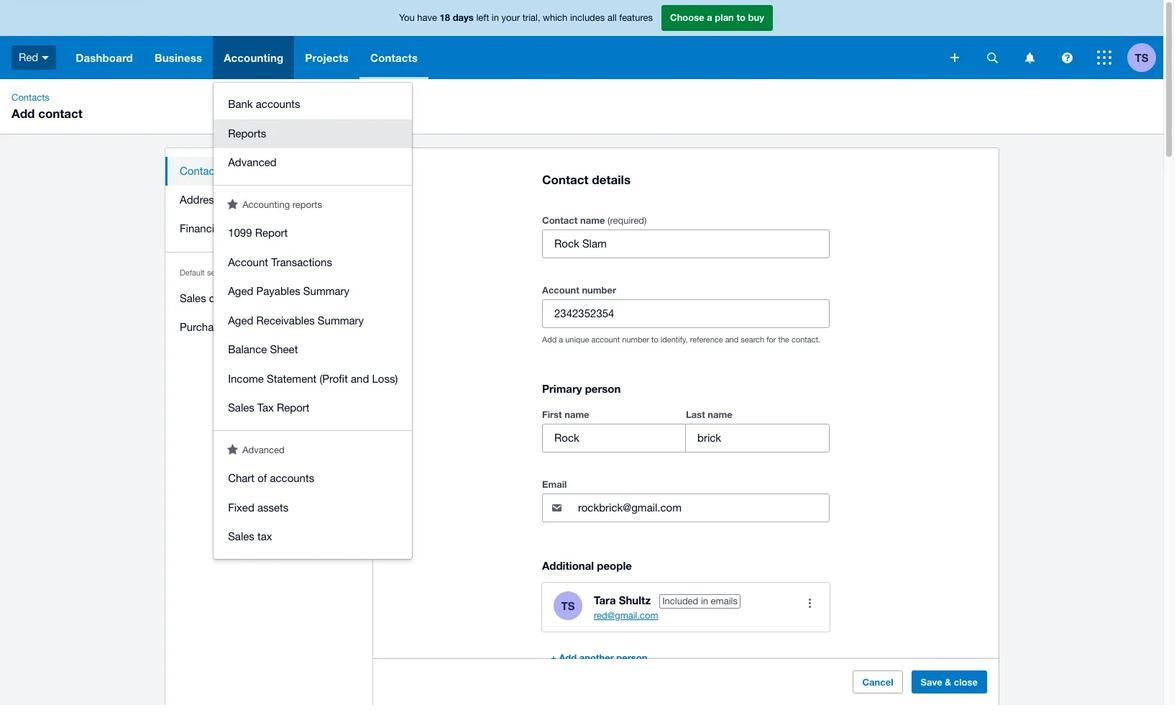 Task type: describe. For each thing, give the bounding box(es) containing it.
reports
[[228, 127, 266, 139]]

dashboard
[[76, 51, 133, 64]]

1099
[[228, 227, 252, 239]]

default settings
[[180, 268, 235, 277]]

First name field
[[543, 425, 686, 452]]

in inside you have 18 days left in your trial, which includes all features
[[492, 12, 499, 23]]

0 vertical spatial and
[[726, 335, 739, 344]]

red@gmail.com link
[[594, 610, 659, 621]]

defaults for purchase defaults
[[228, 321, 266, 333]]

contacts button
[[360, 36, 429, 79]]

+
[[551, 652, 557, 664]]

1 vertical spatial to
[[652, 335, 659, 344]]

sales defaults
[[180, 292, 248, 304]]

contact
[[38, 106, 83, 121]]

contacts link
[[6, 91, 55, 105]]

cancel button
[[854, 671, 903, 694]]

identify,
[[661, 335, 688, 344]]

financial
[[180, 222, 223, 235]]

dashboard link
[[65, 36, 144, 79]]

name for first
[[565, 409, 590, 420]]

statement
[[267, 372, 317, 385]]

additional
[[543, 559, 594, 572]]

unique
[[566, 335, 590, 344]]

search
[[741, 335, 765, 344]]

tara shultz
[[594, 594, 651, 607]]

advanced group
[[214, 457, 413, 559]]

svg image inside red popup button
[[42, 56, 49, 60]]

a for add
[[559, 335, 563, 344]]

sheet
[[270, 343, 298, 355]]

add for another
[[559, 652, 577, 664]]

the
[[779, 335, 790, 344]]

receivables
[[257, 314, 315, 326]]

18
[[440, 12, 450, 23]]

last
[[686, 409, 706, 420]]

primary person
[[543, 382, 621, 395]]

group containing bank accounts
[[214, 83, 413, 185]]

save & close
[[921, 676, 979, 688]]

account transactions link
[[214, 248, 413, 277]]

1 vertical spatial advanced
[[243, 444, 285, 455]]

bank accounts link
[[214, 90, 413, 119]]

you
[[399, 12, 415, 23]]

red@gmail.com
[[594, 610, 659, 621]]

contact left (required)
[[543, 215, 578, 226]]

red
[[19, 51, 38, 63]]

account
[[592, 335, 620, 344]]

addresses
[[180, 194, 231, 206]]

details for financial details link
[[226, 222, 257, 235]]

(profit
[[320, 372, 348, 385]]

business button
[[144, 36, 213, 79]]

1 vertical spatial report
[[277, 401, 310, 414]]

bank
[[228, 98, 253, 110]]

Email text field
[[577, 494, 830, 522]]

loss)
[[372, 372, 398, 385]]

1 horizontal spatial add
[[543, 335, 557, 344]]

choose
[[671, 12, 705, 23]]

1 vertical spatial ts
[[562, 599, 575, 612]]

fixed assets link
[[214, 493, 413, 522]]

last name
[[686, 409, 733, 420]]

financial details
[[180, 222, 257, 235]]

first name
[[543, 409, 590, 420]]

people
[[597, 559, 632, 572]]

contact name (required)
[[543, 215, 647, 226]]

first
[[543, 409, 562, 420]]

all
[[608, 12, 617, 23]]

sales for sales defaults
[[180, 292, 206, 304]]

contact inside menu
[[180, 165, 218, 177]]

settings
[[207, 268, 235, 277]]

accounts inside group
[[256, 98, 300, 110]]

favourites image
[[227, 444, 238, 454]]

transactions
[[271, 256, 332, 268]]

banner containing ts
[[0, 0, 1164, 559]]

summary for aged receivables summary
[[318, 314, 364, 326]]

payables
[[257, 285, 301, 297]]

of
[[258, 472, 267, 484]]

sales tax report link
[[214, 394, 413, 423]]

business
[[155, 51, 202, 64]]

details up (required)
[[592, 172, 631, 187]]

tax
[[258, 530, 272, 543]]

a for choose
[[708, 12, 713, 23]]

balance sheet
[[228, 343, 298, 355]]

1 horizontal spatial to
[[737, 12, 746, 23]]

accounting for accounting reports
[[243, 199, 290, 210]]

1 horizontal spatial number
[[623, 335, 650, 344]]

reference
[[691, 335, 724, 344]]

balance
[[228, 343, 267, 355]]

add for contact
[[12, 106, 35, 121]]

list box containing bank accounts
[[214, 83, 413, 559]]

reports group
[[214, 212, 413, 430]]

for
[[767, 335, 777, 344]]

0 vertical spatial number
[[582, 284, 617, 296]]

advanced inside the advanced link
[[228, 156, 277, 168]]

favourites image
[[227, 198, 238, 209]]

have
[[418, 12, 437, 23]]

emails
[[711, 596, 738, 607]]

1099 report link
[[214, 219, 413, 248]]

aged receivables summary
[[228, 314, 364, 326]]

default
[[180, 268, 205, 277]]



Task type: locate. For each thing, give the bounding box(es) containing it.
sales left tax
[[228, 530, 255, 543]]

aged for aged receivables summary
[[228, 314, 254, 326]]

1 vertical spatial defaults
[[228, 321, 266, 333]]

contacts inside contacts add contact
[[12, 92, 49, 103]]

1 horizontal spatial contacts
[[371, 51, 418, 64]]

a
[[708, 12, 713, 23], [559, 335, 563, 344]]

close
[[955, 676, 979, 688]]

projects
[[305, 51, 349, 64]]

0 vertical spatial a
[[708, 12, 713, 23]]

0 vertical spatial summary
[[304, 285, 350, 297]]

0 vertical spatial add
[[12, 106, 35, 121]]

save
[[921, 676, 943, 688]]

0 horizontal spatial contact details
[[180, 165, 253, 177]]

report
[[255, 227, 288, 239], [277, 401, 310, 414]]

sales inside menu
[[180, 292, 206, 304]]

contacts inside dropdown button
[[371, 51, 418, 64]]

name for last
[[708, 409, 733, 420]]

1 vertical spatial group
[[543, 406, 830, 453]]

account
[[228, 256, 268, 268], [543, 284, 580, 296]]

1 vertical spatial a
[[559, 335, 563, 344]]

contacts up 'contact'
[[12, 92, 49, 103]]

add inside + add another person button
[[559, 652, 577, 664]]

account for account transactions
[[228, 256, 268, 268]]

you have 18 days left in your trial, which includes all features
[[399, 12, 653, 23]]

aged down settings
[[228, 285, 254, 297]]

fixed assets
[[228, 501, 289, 513]]

contact details up addresses
[[180, 165, 253, 177]]

0 vertical spatial sales
[[180, 292, 206, 304]]

defaults
[[209, 292, 248, 304], [228, 321, 266, 333]]

sales down default
[[180, 292, 206, 304]]

1 vertical spatial sales
[[228, 401, 255, 414]]

person right primary
[[585, 382, 621, 395]]

0 horizontal spatial ts
[[562, 599, 575, 612]]

choose a plan to buy
[[671, 12, 765, 23]]

1 vertical spatial and
[[351, 372, 369, 385]]

details up favourites icon
[[221, 165, 253, 177]]

tax
[[258, 401, 274, 414]]

0 vertical spatial aged
[[228, 285, 254, 297]]

2 vertical spatial sales
[[228, 530, 255, 543]]

advanced link
[[214, 148, 413, 177]]

0 vertical spatial advanced
[[228, 156, 277, 168]]

svg image
[[988, 52, 998, 63], [1026, 52, 1035, 63], [951, 53, 960, 62], [42, 56, 49, 60]]

included
[[663, 596, 699, 607]]

2 horizontal spatial add
[[559, 652, 577, 664]]

Account number field
[[543, 300, 830, 328]]

accounting up bank accounts
[[224, 51, 284, 64]]

in right left
[[492, 12, 499, 23]]

bank accounts
[[228, 98, 300, 110]]

1 vertical spatial person
[[617, 652, 648, 664]]

a left plan
[[708, 12, 713, 23]]

account up unique
[[543, 284, 580, 296]]

1 vertical spatial accounts
[[270, 472, 315, 484]]

aged
[[228, 285, 254, 297], [228, 314, 254, 326]]

report up account transactions
[[255, 227, 288, 239]]

which
[[543, 12, 568, 23]]

and inside reports group
[[351, 372, 369, 385]]

1 horizontal spatial a
[[708, 12, 713, 23]]

0 vertical spatial contacts
[[371, 51, 418, 64]]

income
[[228, 372, 264, 385]]

summary down account transactions link at the left of page
[[304, 285, 350, 297]]

aged for aged payables summary
[[228, 285, 254, 297]]

0 horizontal spatial to
[[652, 335, 659, 344]]

1 horizontal spatial contact details
[[543, 172, 631, 187]]

summary for aged payables summary
[[304, 285, 350, 297]]

details for contact details link
[[221, 165, 253, 177]]

ts button
[[1128, 36, 1164, 79]]

add right +
[[559, 652, 577, 664]]

contact details
[[180, 165, 253, 177], [543, 172, 631, 187]]

A business or person's name field
[[543, 230, 830, 258]]

included in emails
[[663, 596, 738, 607]]

contact details link
[[165, 157, 373, 186]]

to left identify,
[[652, 335, 659, 344]]

number right account
[[623, 335, 650, 344]]

group containing first name
[[543, 406, 830, 453]]

accounts right bank
[[256, 98, 300, 110]]

0 horizontal spatial number
[[582, 284, 617, 296]]

aged receivables summary link
[[214, 306, 413, 335]]

sales for sales tax report
[[228, 401, 255, 414]]

1 aged from the top
[[228, 285, 254, 297]]

1 vertical spatial contacts
[[12, 92, 49, 103]]

plan
[[715, 12, 735, 23]]

sales
[[180, 292, 206, 304], [228, 401, 255, 414], [228, 530, 255, 543]]

Last name field
[[686, 425, 830, 452]]

0 horizontal spatial svg image
[[1062, 52, 1073, 63]]

ts
[[1136, 51, 1149, 64], [562, 599, 575, 612]]

red button
[[0, 36, 65, 79]]

person inside button
[[617, 652, 648, 664]]

to left buy
[[737, 12, 746, 23]]

sales inside advanced "group"
[[228, 530, 255, 543]]

contact up addresses
[[180, 165, 218, 177]]

accounting up financial details link
[[243, 199, 290, 210]]

aged up balance
[[228, 314, 254, 326]]

number
[[582, 284, 617, 296], [623, 335, 650, 344]]

sales defaults link
[[165, 284, 373, 313]]

contacts for contacts add contact
[[12, 92, 49, 103]]

contacts for contacts
[[371, 51, 418, 64]]

summary
[[304, 285, 350, 297], [318, 314, 364, 326]]

left
[[477, 12, 489, 23]]

&
[[946, 676, 952, 688]]

1 horizontal spatial group
[[543, 406, 830, 453]]

account for account number
[[543, 284, 580, 296]]

chart
[[228, 472, 255, 484]]

accounting button
[[213, 36, 295, 79]]

1 vertical spatial aged
[[228, 314, 254, 326]]

features
[[620, 12, 653, 23]]

0 vertical spatial ts
[[1136, 51, 1149, 64]]

0 horizontal spatial a
[[559, 335, 563, 344]]

1 horizontal spatial svg image
[[1098, 50, 1112, 65]]

sales tax link
[[214, 522, 413, 552]]

chart of accounts link
[[214, 464, 413, 493]]

group
[[214, 83, 413, 185], [543, 406, 830, 453]]

name for contact
[[581, 215, 605, 226]]

details down favourites icon
[[226, 222, 257, 235]]

0 horizontal spatial account
[[228, 256, 268, 268]]

buy
[[749, 12, 765, 23]]

name left (required)
[[581, 215, 605, 226]]

0 horizontal spatial contacts
[[12, 92, 49, 103]]

advanced up of
[[243, 444, 285, 455]]

accounting
[[224, 51, 284, 64], [243, 199, 290, 210]]

name right first
[[565, 409, 590, 420]]

accounts right of
[[270, 472, 315, 484]]

2 aged from the top
[[228, 314, 254, 326]]

purchase defaults
[[180, 321, 266, 333]]

list box
[[214, 83, 413, 559]]

+ add another person
[[551, 652, 648, 664]]

purchase
[[180, 321, 225, 333]]

1 vertical spatial number
[[623, 335, 650, 344]]

accounting inside dropdown button
[[224, 51, 284, 64]]

0 horizontal spatial in
[[492, 12, 499, 23]]

1 horizontal spatial and
[[726, 335, 739, 344]]

contacts down you
[[371, 51, 418, 64]]

contact details up contact name (required)
[[543, 172, 631, 187]]

add a unique account number to identify, reference and search for the contact.
[[543, 335, 821, 344]]

additional person option image
[[796, 589, 825, 618]]

ts inside popup button
[[1136, 51, 1149, 64]]

0 vertical spatial person
[[585, 382, 621, 395]]

summary down aged payables summary link
[[318, 314, 364, 326]]

sales for sales tax
[[228, 530, 255, 543]]

(required)
[[608, 215, 647, 226]]

1 vertical spatial add
[[543, 335, 557, 344]]

purchase defaults link
[[165, 313, 373, 342]]

addresses link
[[165, 186, 373, 214]]

income statement (profit and loss) link
[[214, 364, 413, 394]]

reports
[[293, 199, 322, 210]]

another
[[580, 652, 614, 664]]

1 vertical spatial in
[[701, 596, 709, 607]]

contact up contact name (required)
[[543, 172, 589, 187]]

svg image
[[1098, 50, 1112, 65], [1062, 52, 1073, 63]]

2 vertical spatial add
[[559, 652, 577, 664]]

0 vertical spatial to
[[737, 12, 746, 23]]

defaults down settings
[[209, 292, 248, 304]]

account number
[[543, 284, 617, 296]]

to
[[737, 12, 746, 23], [652, 335, 659, 344]]

projects button
[[295, 36, 360, 79]]

accounts inside advanced "group"
[[270, 472, 315, 484]]

cancel
[[863, 676, 894, 688]]

accounting for accounting
[[224, 51, 284, 64]]

0 vertical spatial group
[[214, 83, 413, 185]]

assets
[[258, 501, 289, 513]]

primary
[[543, 382, 582, 395]]

defaults for sales defaults
[[209, 292, 248, 304]]

sales inside reports group
[[228, 401, 255, 414]]

accounting reports
[[243, 199, 322, 210]]

account inside reports group
[[228, 256, 268, 268]]

add left unique
[[543, 335, 557, 344]]

1 vertical spatial accounting
[[243, 199, 290, 210]]

save & close button
[[912, 671, 988, 694]]

number up account
[[582, 284, 617, 296]]

0 horizontal spatial group
[[214, 83, 413, 185]]

contacts
[[371, 51, 418, 64], [12, 92, 49, 103]]

your
[[502, 12, 520, 23]]

0 vertical spatial accounts
[[256, 98, 300, 110]]

add down contacts link
[[12, 106, 35, 121]]

advanced down reports
[[228, 156, 277, 168]]

1 horizontal spatial in
[[701, 596, 709, 607]]

sales tax report
[[228, 401, 310, 414]]

details
[[221, 165, 253, 177], [592, 172, 631, 187], [226, 222, 257, 235]]

additional people
[[543, 559, 632, 572]]

income statement (profit and loss)
[[228, 372, 398, 385]]

in left emails
[[701, 596, 709, 607]]

shultz
[[619, 594, 651, 607]]

person right another
[[617, 652, 648, 664]]

account up settings
[[228, 256, 268, 268]]

add inside contacts add contact
[[12, 106, 35, 121]]

chart of accounts
[[228, 472, 315, 484]]

balance sheet link
[[214, 335, 413, 364]]

0 vertical spatial report
[[255, 227, 288, 239]]

email
[[543, 479, 567, 490]]

account transactions
[[228, 256, 332, 268]]

sales left the tax at the left
[[228, 401, 255, 414]]

sales tax
[[228, 530, 272, 543]]

1 horizontal spatial ts
[[1136, 51, 1149, 64]]

a inside banner
[[708, 12, 713, 23]]

0 vertical spatial accounting
[[224, 51, 284, 64]]

and left search
[[726, 335, 739, 344]]

report right the tax at the left
[[277, 401, 310, 414]]

includes
[[571, 12, 605, 23]]

banner
[[0, 0, 1164, 559]]

menu
[[165, 148, 373, 350]]

+ add another person button
[[543, 646, 657, 669]]

1 horizontal spatial account
[[543, 284, 580, 296]]

and left loss)
[[351, 372, 369, 385]]

name right "last"
[[708, 409, 733, 420]]

contact.
[[792, 335, 821, 344]]

0 horizontal spatial and
[[351, 372, 369, 385]]

0 vertical spatial in
[[492, 12, 499, 23]]

0 vertical spatial defaults
[[209, 292, 248, 304]]

1 vertical spatial summary
[[318, 314, 364, 326]]

menu containing contact details
[[165, 148, 373, 350]]

contact details inside menu
[[180, 165, 253, 177]]

defaults up balance
[[228, 321, 266, 333]]

trial,
[[523, 12, 541, 23]]

person
[[585, 382, 621, 395], [617, 652, 648, 664]]

0 horizontal spatial add
[[12, 106, 35, 121]]

a left unique
[[559, 335, 563, 344]]

0 vertical spatial account
[[228, 256, 268, 268]]

1 vertical spatial account
[[543, 284, 580, 296]]



Task type: vqa. For each thing, say whether or not it's contained in the screenshot.
leftmost the details
no



